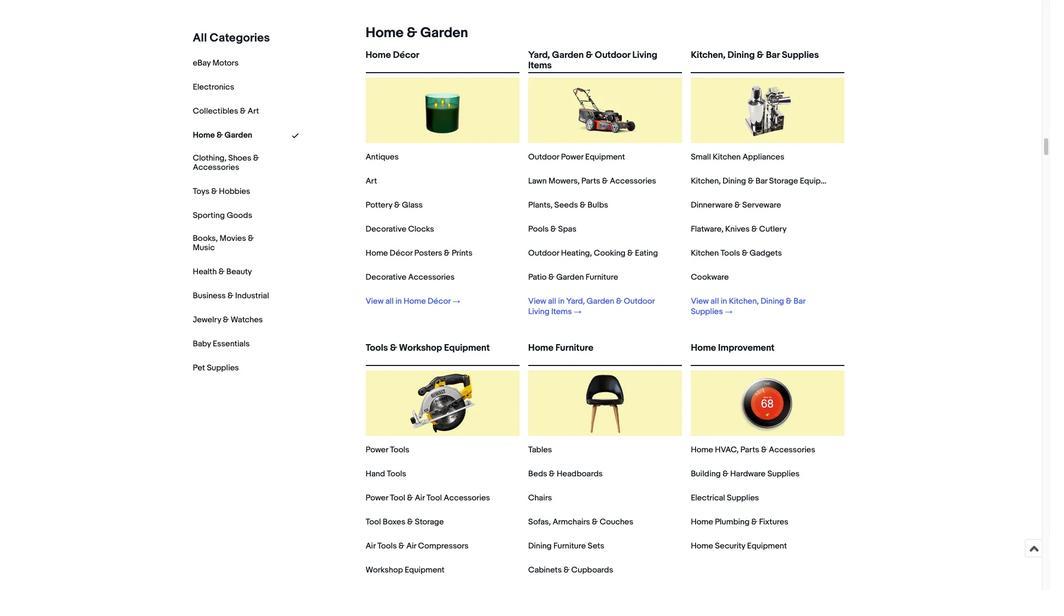 Task type: vqa. For each thing, say whether or not it's contained in the screenshot.


Task type: locate. For each thing, give the bounding box(es) containing it.
view inside view all in yard, garden & outdoor living items
[[528, 297, 546, 307]]

1 horizontal spatial home & garden link
[[361, 25, 468, 42]]

tool left boxes
[[366, 518, 381, 528]]

1 in from the left
[[396, 297, 402, 307]]

1 vertical spatial bar
[[756, 176, 768, 187]]

1 vertical spatial home & garden
[[193, 130, 252, 141]]

1 all from the left
[[386, 297, 394, 307]]

décor for home décor posters & prints
[[390, 248, 413, 259]]

home & garden link
[[361, 25, 468, 42], [193, 130, 252, 141]]

yard, garden & outdoor living items image
[[573, 78, 638, 143]]

electronics link
[[193, 82, 234, 92]]

plants, seeds & bulbs
[[528, 200, 609, 211]]

0 vertical spatial items
[[528, 60, 552, 71]]

tool up tool boxes & storage
[[427, 494, 442, 504]]

1 vertical spatial yard,
[[567, 297, 585, 307]]

dining furniture sets
[[528, 542, 605, 552]]

in down patio & garden furniture link
[[558, 297, 565, 307]]

0 vertical spatial bar
[[766, 50, 780, 61]]

building
[[691, 469, 721, 480]]

tables
[[528, 445, 552, 456]]

home security equipment link
[[691, 542, 787, 552]]

1 horizontal spatial storage
[[770, 176, 798, 187]]

in inside view all in yard, garden & outdoor living items
[[558, 297, 565, 307]]

flatware,
[[691, 224, 724, 235]]

3 all from the left
[[711, 297, 719, 307]]

home & garden down collectibles & art at the left top of the page
[[193, 130, 252, 141]]

view down the decorative accessories
[[366, 297, 384, 307]]

storage down "power tool & air tool accessories" link
[[415, 518, 444, 528]]

view all in home décor link
[[366, 297, 460, 307]]

tool up boxes
[[390, 494, 405, 504]]

baby
[[193, 339, 211, 349]]

dining furniture sets link
[[528, 542, 605, 552]]

decorative accessories
[[366, 272, 455, 283]]

1 vertical spatial kitchen,
[[691, 176, 721, 187]]

2 horizontal spatial view
[[691, 297, 709, 307]]

health
[[193, 267, 217, 277]]

0 vertical spatial décor
[[393, 50, 419, 61]]

pottery & glass link
[[366, 200, 423, 211]]

air up workshop equipment link
[[406, 542, 416, 552]]

home décor
[[366, 50, 419, 61]]

home furniture image
[[573, 371, 638, 437]]

music
[[193, 243, 215, 253]]

1 vertical spatial decorative
[[366, 272, 407, 283]]

power for power tools
[[366, 445, 388, 456]]

clothing, shoes & accessories link
[[193, 153, 269, 173]]

3 in from the left
[[721, 297, 727, 307]]

home & garden up home décor
[[366, 25, 468, 42]]

bar for storage
[[756, 176, 768, 187]]

2 view from the left
[[528, 297, 546, 307]]

collectibles & art link
[[193, 106, 259, 117]]

1 view from the left
[[366, 297, 384, 307]]

1 vertical spatial décor
[[390, 248, 413, 259]]

in
[[396, 297, 402, 307], [558, 297, 565, 307], [721, 297, 727, 307]]

dining inside kitchen, dining & bar supplies "link"
[[728, 50, 755, 61]]

all down the decorative accessories
[[386, 297, 394, 307]]

yard, inside view all in yard, garden & outdoor living items
[[567, 297, 585, 307]]

home for home décor link at top
[[366, 50, 391, 61]]

home décor posters & prints link
[[366, 248, 473, 259]]

kitchen, dining & bar supplies image
[[735, 78, 801, 143]]

home plumbing & fixtures
[[691, 518, 789, 528]]

0 horizontal spatial storage
[[415, 518, 444, 528]]

3 view from the left
[[691, 297, 709, 307]]

antiques link
[[366, 152, 399, 163]]

items
[[528, 60, 552, 71], [552, 307, 572, 317]]

living inside yard, garden & outdoor living items
[[633, 50, 658, 61]]

home for "home security equipment" link
[[691, 542, 714, 552]]

view down patio
[[528, 297, 546, 307]]

goods
[[227, 211, 252, 221]]

kitchen, inside "link"
[[691, 50, 726, 61]]

all for home décor
[[386, 297, 394, 307]]

power tools
[[366, 445, 410, 456]]

0 vertical spatial yard,
[[528, 50, 550, 61]]

1 horizontal spatial yard,
[[567, 297, 585, 307]]

2 vertical spatial furniture
[[554, 542, 586, 552]]

kitchen,
[[691, 50, 726, 61], [691, 176, 721, 187], [729, 297, 759, 307]]

1 horizontal spatial parts
[[741, 445, 760, 456]]

0 horizontal spatial home & garden link
[[193, 130, 252, 141]]

air for tools
[[406, 542, 416, 552]]

decorative down pottery at left top
[[366, 224, 407, 235]]

0 horizontal spatial view
[[366, 297, 384, 307]]

posters
[[415, 248, 442, 259]]

1 decorative from the top
[[366, 224, 407, 235]]

all inside view all in kitchen, dining & bar supplies
[[711, 297, 719, 307]]

appliances
[[743, 152, 785, 163]]

0 vertical spatial living
[[633, 50, 658, 61]]

air for tool
[[415, 494, 425, 504]]

2 all from the left
[[548, 297, 557, 307]]

power
[[561, 152, 584, 163], [366, 445, 388, 456], [366, 494, 388, 504]]

bar for supplies
[[766, 50, 780, 61]]

0 vertical spatial decorative
[[366, 224, 407, 235]]

business
[[193, 291, 226, 301]]

& inside tools & workshop equipment link
[[390, 343, 397, 354]]

0 horizontal spatial art
[[248, 106, 259, 117]]

0 vertical spatial power
[[561, 152, 584, 163]]

items inside yard, garden & outdoor living items
[[528, 60, 552, 71]]

0 vertical spatial workshop
[[399, 343, 442, 354]]

outdoor power equipment
[[528, 152, 625, 163]]

jewelry & watches link
[[193, 315, 263, 325]]

kitchen, inside view all in kitchen, dining & bar supplies
[[729, 297, 759, 307]]

0 horizontal spatial home & garden
[[193, 130, 252, 141]]

1 horizontal spatial in
[[558, 297, 565, 307]]

2 vertical spatial bar
[[794, 297, 806, 307]]

eating
[[635, 248, 658, 259]]

bar inside "link"
[[766, 50, 780, 61]]

tools for hand
[[387, 469, 406, 480]]

home & garden link up home décor
[[361, 25, 468, 42]]

home for home plumbing & fixtures link
[[691, 518, 714, 528]]

furniture up cabinets & cupboards
[[554, 542, 586, 552]]

in down cookware
[[721, 297, 727, 307]]

parts for mowers,
[[582, 176, 601, 187]]

0 vertical spatial home & garden link
[[361, 25, 468, 42]]

tools & workshop equipment image
[[410, 371, 476, 437]]

living inside view all in yard, garden & outdoor living items
[[528, 307, 550, 317]]

industrial
[[235, 291, 269, 301]]

home for home furniture link
[[528, 343, 554, 354]]

1 vertical spatial kitchen
[[691, 248, 719, 259]]

home improvement link
[[691, 343, 845, 363]]

cutlery
[[760, 224, 787, 235]]

1 vertical spatial parts
[[741, 445, 760, 456]]

view inside view all in kitchen, dining & bar supplies
[[691, 297, 709, 307]]

2 horizontal spatial all
[[711, 297, 719, 307]]

kitchen, for kitchen, dining & bar supplies
[[691, 50, 726, 61]]

dinnerware & serveware
[[691, 200, 782, 211]]

décor for home décor
[[393, 50, 419, 61]]

0 vertical spatial parts
[[582, 176, 601, 187]]

tools for kitchen
[[721, 248, 740, 259]]

0 vertical spatial kitchen
[[713, 152, 741, 163]]

2 vertical spatial décor
[[428, 297, 451, 307]]

all
[[193, 31, 207, 45]]

parts right hvac,
[[741, 445, 760, 456]]

& inside clothing, shoes & accessories
[[253, 153, 259, 164]]

1 horizontal spatial living
[[633, 50, 658, 61]]

2 horizontal spatial in
[[721, 297, 727, 307]]

yard, inside yard, garden & outdoor living items
[[528, 50, 550, 61]]

1 horizontal spatial all
[[548, 297, 557, 307]]

yard, garden & outdoor living items
[[528, 50, 658, 71]]

1 vertical spatial power
[[366, 445, 388, 456]]

1 vertical spatial living
[[528, 307, 550, 317]]

home for home improvement link
[[691, 343, 716, 354]]

1 vertical spatial items
[[552, 307, 572, 317]]

workshop down view all in home décor link
[[399, 343, 442, 354]]

compressors
[[418, 542, 469, 552]]

yard,
[[528, 50, 550, 61], [567, 297, 585, 307]]

power up hand on the bottom left
[[366, 445, 388, 456]]

art right collectibles
[[248, 106, 259, 117]]

sofas,
[[528, 518, 551, 528]]

improvement
[[718, 343, 775, 354]]

in inside view all in kitchen, dining & bar supplies
[[721, 297, 727, 307]]

decorative up view all in home décor in the left bottom of the page
[[366, 272, 407, 283]]

hand tools link
[[366, 469, 406, 480]]

parts up bulbs at the top right of the page
[[582, 176, 601, 187]]

0 horizontal spatial tool
[[366, 518, 381, 528]]

0 horizontal spatial in
[[396, 297, 402, 307]]

parts for hvac,
[[741, 445, 760, 456]]

small kitchen appliances
[[691, 152, 785, 163]]

0 vertical spatial furniture
[[586, 272, 618, 283]]

0 vertical spatial kitchen,
[[691, 50, 726, 61]]

business & industrial
[[193, 291, 269, 301]]

electrical supplies
[[691, 494, 759, 504]]

all down the cookware link
[[711, 297, 719, 307]]

plants, seeds & bulbs link
[[528, 200, 609, 211]]

sofas, armchairs & couches link
[[528, 518, 634, 528]]

patio & garden furniture
[[528, 272, 618, 283]]

air tools & air compressors link
[[366, 542, 469, 552]]

kitchen down the flatware,
[[691, 248, 719, 259]]

watches
[[231, 315, 263, 325]]

workshop down air tools & air compressors link
[[366, 566, 403, 576]]

pottery & glass
[[366, 200, 423, 211]]

0 vertical spatial home & garden
[[366, 25, 468, 42]]

toys & hobbies link
[[193, 186, 250, 197]]

view all in home décor
[[366, 297, 451, 307]]

all inside view all in yard, garden & outdoor living items
[[548, 297, 557, 307]]

2 in from the left
[[558, 297, 565, 307]]

furniture down view all in yard, garden & outdoor living items
[[556, 343, 594, 354]]

&
[[407, 25, 417, 42], [586, 50, 593, 61], [757, 50, 764, 61], [240, 106, 246, 117], [217, 130, 223, 141], [253, 153, 259, 164], [602, 176, 608, 187], [748, 176, 754, 187], [211, 186, 217, 197], [394, 200, 400, 211], [580, 200, 586, 211], [735, 200, 741, 211], [551, 224, 557, 235], [752, 224, 758, 235], [248, 234, 254, 244], [444, 248, 450, 259], [628, 248, 634, 259], [742, 248, 748, 259], [219, 267, 225, 277], [549, 272, 555, 283], [228, 291, 234, 301], [616, 297, 622, 307], [786, 297, 792, 307], [223, 315, 229, 325], [390, 343, 397, 354], [761, 445, 767, 456], [549, 469, 555, 480], [723, 469, 729, 480], [407, 494, 413, 504], [407, 518, 413, 528], [592, 518, 598, 528], [752, 518, 758, 528], [399, 542, 405, 552], [564, 566, 570, 576]]

furniture down cooking
[[586, 272, 618, 283]]

0 horizontal spatial all
[[386, 297, 394, 307]]

pet supplies
[[193, 363, 239, 374]]

1 horizontal spatial view
[[528, 297, 546, 307]]

home & garden link down collectibles & art at the left top of the page
[[193, 130, 252, 141]]

workshop equipment
[[366, 566, 445, 576]]

toys & hobbies
[[193, 186, 250, 197]]

2 vertical spatial kitchen,
[[729, 297, 759, 307]]

decorative for decorative accessories
[[366, 272, 407, 283]]

in down the decorative accessories
[[396, 297, 402, 307]]

all down patio & garden furniture
[[548, 297, 557, 307]]

dinnerware & serveware link
[[691, 200, 782, 211]]

1 vertical spatial furniture
[[556, 343, 594, 354]]

prints
[[452, 248, 473, 259]]

home décor posters & prints
[[366, 248, 473, 259]]

view all in kitchen, dining & bar supplies link
[[691, 297, 830, 317]]

power up 'mowers,'
[[561, 152, 584, 163]]

accessories
[[193, 162, 239, 173], [610, 176, 657, 187], [408, 272, 455, 283], [769, 445, 816, 456], [444, 494, 490, 504]]

home hvac, parts & accessories
[[691, 445, 816, 456]]

0 horizontal spatial living
[[528, 307, 550, 317]]

power down hand on the bottom left
[[366, 494, 388, 504]]

gadgets
[[750, 248, 782, 259]]

supplies inside view all in kitchen, dining & bar supplies
[[691, 307, 723, 317]]

home for "home hvac, parts & accessories" link
[[691, 445, 714, 456]]

view down the cookware link
[[691, 297, 709, 307]]

armchairs
[[553, 518, 590, 528]]

all
[[386, 297, 394, 307], [548, 297, 557, 307], [711, 297, 719, 307]]

health & beauty link
[[193, 267, 252, 277]]

kitchen, for kitchen, dining & bar storage equipment
[[691, 176, 721, 187]]

books,
[[193, 234, 218, 244]]

storage down appliances
[[770, 176, 798, 187]]

garden inside yard, garden & outdoor living items
[[552, 50, 584, 61]]

tool
[[390, 494, 405, 504], [427, 494, 442, 504], [366, 518, 381, 528]]

accessories inside clothing, shoes & accessories
[[193, 162, 239, 173]]

0 horizontal spatial yard,
[[528, 50, 550, 61]]

spas
[[558, 224, 577, 235]]

kitchen right small
[[713, 152, 741, 163]]

1 vertical spatial home & garden link
[[193, 130, 252, 141]]

art up pottery at left top
[[366, 176, 377, 187]]

2 vertical spatial power
[[366, 494, 388, 504]]

2 decorative from the top
[[366, 272, 407, 283]]

lawn mowers, parts & accessories link
[[528, 176, 657, 187]]

1 vertical spatial art
[[366, 176, 377, 187]]

cupboards
[[572, 566, 614, 576]]

air up tool boxes & storage
[[415, 494, 425, 504]]

clocks
[[408, 224, 434, 235]]

0 horizontal spatial parts
[[582, 176, 601, 187]]

categories
[[210, 31, 270, 45]]

kitchen, dining & bar storage equipment link
[[691, 176, 840, 187]]



Task type: describe. For each thing, give the bounding box(es) containing it.
pet supplies link
[[193, 363, 239, 374]]

in for kitchen, dining & bar supplies
[[721, 297, 727, 307]]

hobbies
[[219, 186, 250, 197]]

home for home décor posters & prints link
[[366, 248, 388, 259]]

supplies inside "link"
[[782, 50, 819, 61]]

furniture for home furniture
[[556, 343, 594, 354]]

tables link
[[528, 445, 552, 456]]

power tool & air tool accessories link
[[366, 494, 490, 504]]

decorative clocks
[[366, 224, 434, 235]]

clothing, shoes & accessories
[[193, 153, 259, 173]]

1 horizontal spatial art
[[366, 176, 377, 187]]

furniture for dining furniture sets
[[554, 542, 586, 552]]

bar inside view all in kitchen, dining & bar supplies
[[794, 297, 806, 307]]

plants,
[[528, 200, 553, 211]]

outdoor inside view all in yard, garden & outdoor living items
[[624, 297, 655, 307]]

all for yard, garden & outdoor living items
[[548, 297, 557, 307]]

jewelry
[[193, 315, 221, 325]]

& inside view all in kitchen, dining & bar supplies
[[786, 297, 792, 307]]

in for home décor
[[396, 297, 402, 307]]

air tools & air compressors
[[366, 542, 469, 552]]

home plumbing & fixtures link
[[691, 518, 789, 528]]

kitchen, dining & bar supplies
[[691, 50, 819, 61]]

tool boxes & storage
[[366, 518, 444, 528]]

1 horizontal spatial tool
[[390, 494, 405, 504]]

2 horizontal spatial tool
[[427, 494, 442, 504]]

0 vertical spatial art
[[248, 106, 259, 117]]

books, movies & music link
[[193, 234, 269, 253]]

0 vertical spatial storage
[[770, 176, 798, 187]]

collectibles & art
[[193, 106, 259, 117]]

items inside view all in yard, garden & outdoor living items
[[552, 307, 572, 317]]

beds
[[528, 469, 548, 480]]

baby essentials link
[[193, 339, 250, 349]]

kitchen tools & gadgets link
[[691, 248, 782, 259]]

home improvement image
[[735, 371, 801, 437]]

glass
[[402, 200, 423, 211]]

decorative for decorative clocks
[[366, 224, 407, 235]]

baby essentials
[[193, 339, 250, 349]]

headboards
[[557, 469, 603, 480]]

fixtures
[[759, 518, 789, 528]]

business & industrial link
[[193, 291, 269, 301]]

& inside view all in yard, garden & outdoor living items
[[616, 297, 622, 307]]

hand tools
[[366, 469, 406, 480]]

& inside yard, garden & outdoor living items
[[586, 50, 593, 61]]

pools & spas link
[[528, 224, 577, 235]]

sporting goods
[[193, 211, 252, 221]]

chairs
[[528, 494, 552, 504]]

garden inside view all in yard, garden & outdoor living items
[[587, 297, 615, 307]]

view all in yard, garden & outdoor living items link
[[528, 297, 667, 317]]

& inside books, movies & music
[[248, 234, 254, 244]]

sporting
[[193, 211, 225, 221]]

knives
[[726, 224, 750, 235]]

cookware
[[691, 272, 729, 283]]

beds & headboards link
[[528, 469, 603, 480]]

plumbing
[[715, 518, 750, 528]]

serveware
[[743, 200, 782, 211]]

1 horizontal spatial home & garden
[[366, 25, 468, 42]]

cooking
[[594, 248, 626, 259]]

beauty
[[226, 267, 252, 277]]

tools for air
[[378, 542, 397, 552]]

lawn
[[528, 176, 547, 187]]

pools
[[528, 224, 549, 235]]

home hvac, parts & accessories link
[[691, 445, 816, 456]]

building & hardware supplies
[[691, 469, 800, 480]]

tools for power
[[390, 445, 410, 456]]

electronics
[[193, 82, 234, 92]]

couches
[[600, 518, 634, 528]]

ebay motors link
[[193, 58, 239, 68]]

1 vertical spatial storage
[[415, 518, 444, 528]]

movies
[[220, 234, 246, 244]]

home furniture link
[[528, 343, 682, 363]]

heating,
[[561, 248, 592, 259]]

kitchen, dining & bar supplies link
[[691, 50, 845, 70]]

power tools link
[[366, 445, 410, 456]]

ebay
[[193, 58, 211, 68]]

flatware, knives & cutlery link
[[691, 224, 787, 235]]

outdoor inside yard, garden & outdoor living items
[[595, 50, 631, 61]]

dining inside view all in kitchen, dining & bar supplies
[[761, 297, 784, 307]]

view for kitchen, dining & bar supplies
[[691, 297, 709, 307]]

view for home décor
[[366, 297, 384, 307]]

pottery
[[366, 200, 393, 211]]

outdoor heating, cooking & eating link
[[528, 248, 658, 259]]

seeds
[[555, 200, 578, 211]]

pools & spas
[[528, 224, 577, 235]]

cookware link
[[691, 272, 729, 283]]

& inside kitchen, dining & bar supplies "link"
[[757, 50, 764, 61]]

all for kitchen, dining & bar supplies
[[711, 297, 719, 307]]

small
[[691, 152, 711, 163]]

dinnerware
[[691, 200, 733, 211]]

beds & headboards
[[528, 469, 603, 480]]

view all in kitchen, dining & bar supplies
[[691, 297, 806, 317]]

cabinets & cupboards link
[[528, 566, 614, 576]]

air down tool boxes & storage
[[366, 542, 376, 552]]

all categories
[[193, 31, 270, 45]]

sporting goods link
[[193, 211, 252, 221]]

1 vertical spatial workshop
[[366, 566, 403, 576]]

power for power tool & air tool accessories
[[366, 494, 388, 504]]

in for yard, garden & outdoor living items
[[558, 297, 565, 307]]

decorative accessories link
[[366, 272, 455, 283]]

chairs link
[[528, 494, 552, 504]]

collectibles
[[193, 106, 238, 117]]

pet
[[193, 363, 205, 374]]

view for yard, garden & outdoor living items
[[528, 297, 546, 307]]

home décor image
[[410, 78, 476, 143]]

clothing,
[[193, 153, 227, 164]]

hardware
[[731, 469, 766, 480]]

jewelry & watches
[[193, 315, 263, 325]]

tools & workshop equipment link
[[366, 343, 520, 363]]



